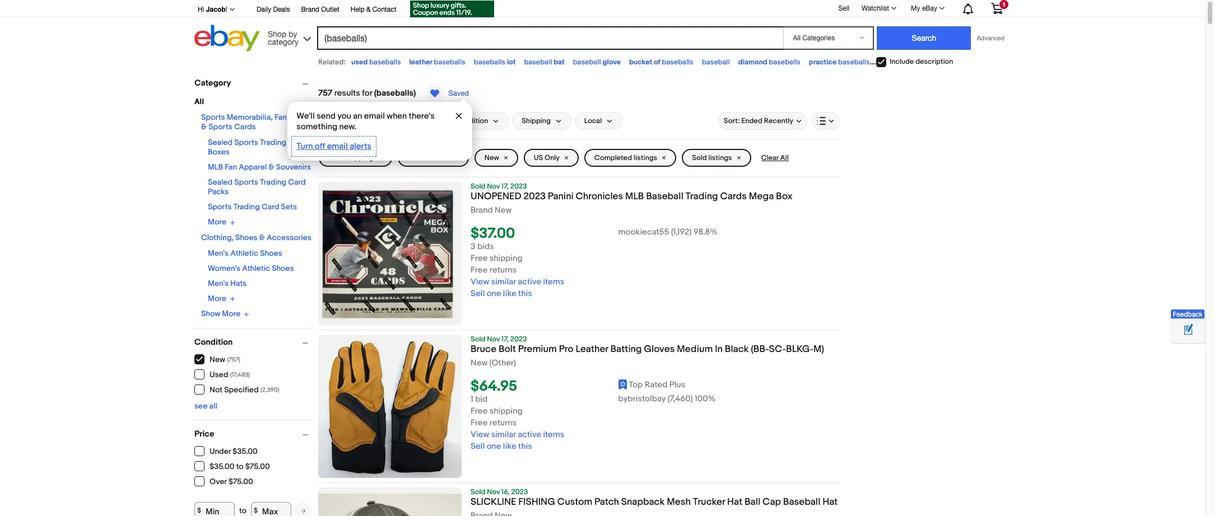 Task type: describe. For each thing, give the bounding box(es) containing it.
shipping inside bybristolbay (7,460) 100% free shipping free returns view similar active items sell one like this
[[490, 406, 523, 417]]

4 baseballs from the left
[[662, 58, 694, 67]]

listings for completed listings
[[634, 154, 658, 163]]

baseball inside sold  nov 16, 2023 slickline fishing custom patch snapback mesh trucker hat ball cap baseball hat
[[783, 497, 821, 508]]

box
[[776, 191, 793, 202]]

all inside clear all link
[[781, 154, 789, 163]]

nov inside sold  nov 16, 2023 slickline fishing custom patch snapback mesh trucker hat ball cap baseball hat
[[487, 488, 500, 497]]

fan inside sports memorabilia, fan shop & sports cards
[[275, 113, 287, 122]]

advanced link
[[972, 27, 1011, 49]]

fishing
[[519, 497, 555, 508]]

of
[[654, 58, 661, 67]]

advanced
[[977, 35, 1005, 41]]

baseball for bat
[[524, 58, 552, 67]]

1 view similar active items link from the top
[[471, 277, 565, 288]]

you
[[337, 111, 351, 122]]

bruce bolt premium pro leather batting gloves medium in black (bb-sc-blkg-m) link
[[471, 344, 840, 359]]

unopened
[[471, 191, 522, 202]]

sold for panini
[[471, 182, 486, 191]]

1 vertical spatial shoes
[[260, 249, 282, 258]]

we'll
[[296, 111, 315, 122]]

bybristolbay
[[619, 394, 666, 405]]

sc-
[[769, 344, 786, 355]]

trucker
[[693, 497, 725, 508]]

sports down sports memorabilia, fan shop & sports cards
[[234, 138, 258, 147]]

help & contact link
[[351, 4, 397, 16]]

trading down sealed sports trading card packs link
[[234, 202, 260, 212]]

something
[[296, 122, 337, 132]]

packs
[[208, 187, 229, 197]]

see all
[[194, 402, 217, 411]]

& inside help & contact link
[[367, 6, 371, 13]]

now
[[417, 117, 432, 126]]

1 hat from the left
[[728, 497, 743, 508]]

sports down category
[[201, 113, 225, 122]]

unopened 2023 panini chronicles mlb baseball trading cards mega box link
[[471, 191, 840, 206]]

2 vertical spatial card
[[262, 202, 279, 212]]

baseball glove
[[573, 58, 621, 67]]

$75.00 inside over $75.00 'link'
[[228, 478, 253, 487]]

free returns link
[[398, 149, 469, 167]]

us only link
[[524, 149, 579, 167]]

it
[[411, 117, 416, 126]]

mlb fan apparel & souvenirs link
[[208, 163, 311, 172]]

description
[[916, 57, 954, 66]]

all
[[209, 402, 217, 411]]

sell inside mookiecat55 (1,192) 98.8% 3 bids free shipping free returns view similar active items sell one like this
[[471, 289, 485, 299]]

related:
[[318, 58, 346, 67]]

bucket
[[629, 58, 653, 67]]

cards inside sports memorabilia, fan shop & sports cards
[[234, 122, 256, 132]]

sold listings link
[[682, 149, 751, 167]]

over $75.00
[[210, 478, 253, 487]]

this inside mookiecat55 (1,192) 98.8% 3 bids free shipping free returns view similar active items sell one like this
[[518, 289, 532, 299]]

more for second more button from the bottom of the page
[[208, 218, 226, 227]]

men's athletic shoes link
[[208, 249, 282, 258]]

sealed sports trading card boxes link
[[208, 138, 306, 157]]

used baseballs
[[351, 58, 401, 67]]

one inside mookiecat55 (1,192) 98.8% 3 bids free shipping free returns view similar active items sell one like this
[[487, 289, 501, 299]]

new up used
[[210, 355, 225, 365]]

us only
[[534, 154, 560, 163]]

1 vertical spatial condition button
[[194, 337, 313, 348]]

get the coupon image
[[410, 1, 494, 17]]

clear
[[761, 154, 779, 163]]

bids
[[477, 242, 494, 252]]

0 vertical spatial condition button
[[446, 112, 509, 130]]

diamond
[[739, 58, 768, 67]]

$75.00 inside $35.00 to $75.00 link
[[245, 462, 270, 472]]

local
[[584, 117, 602, 126]]

diamond baseballs
[[739, 58, 801, 67]]

0 vertical spatial $35.00
[[233, 447, 258, 457]]

by
[[289, 29, 297, 38]]

free shipping
[[329, 154, 374, 163]]

like inside bybristolbay (7,460) 100% free shipping free returns view similar active items sell one like this
[[503, 442, 517, 452]]

saved button
[[423, 84, 472, 103]]

1 bid
[[471, 395, 488, 405]]

1 vertical spatial card
[[288, 178, 306, 187]]

watchlist link
[[856, 2, 902, 15]]

my ebay
[[911, 4, 938, 12]]

active inside mookiecat55 (1,192) 98.8% 3 bids free shipping free returns view similar active items sell one like this
[[518, 277, 541, 288]]

turn off email alerts
[[296, 141, 371, 152]]

rawlings
[[879, 58, 906, 67]]

shop by category button
[[263, 25, 313, 49]]

3 baseballs from the left
[[474, 58, 506, 67]]

boxes
[[208, 147, 230, 157]]

free returns
[[408, 154, 450, 163]]

baseballs for leather baseballs
[[434, 58, 466, 67]]

local button
[[575, 112, 623, 130]]

see all button
[[194, 402, 217, 411]]

show more
[[201, 310, 241, 319]]

there's
[[409, 111, 435, 122]]

bid
[[475, 395, 488, 405]]

chronicles
[[576, 191, 623, 202]]

rawlings baseballs
[[879, 58, 939, 67]]

0 vertical spatial card
[[288, 138, 306, 147]]

new inside the sold  nov 17, 2023 unopened 2023 panini chronicles mlb baseball trading cards mega box brand new
[[495, 205, 512, 216]]

baseball bat
[[524, 58, 565, 67]]

rated
[[645, 380, 668, 391]]

gloves
[[644, 344, 675, 355]]

Minimum Value in $ text field
[[194, 502, 235, 517]]

2 more button from the top
[[208, 294, 235, 304]]

panini
[[548, 191, 574, 202]]

sealed sports trading card packs link
[[208, 178, 306, 197]]

buy
[[398, 117, 410, 126]]

help & contact
[[351, 6, 397, 13]]

we'll send you an email when there's something new.
[[296, 111, 435, 132]]

baseballs for diamond baseballs
[[769, 58, 801, 67]]

baseballs for used baseballs
[[369, 58, 401, 67]]

$35.00 to $75.00
[[210, 462, 270, 472]]

2 view similar active items link from the top
[[471, 430, 565, 441]]

alert containing we'll send you an email when there's something new.
[[296, 111, 446, 152]]

my
[[911, 4, 921, 12]]

2023 left panini
[[524, 191, 546, 202]]

mookiecat55 (1,192) 98.8% 3 bids free shipping free returns view similar active items sell one like this
[[471, 227, 718, 299]]

17, for $64.95
[[502, 335, 509, 344]]

cards inside the sold  nov 17, 2023 unopened 2023 panini chronicles mlb baseball trading cards mega box brand new
[[720, 191, 747, 202]]

$37.00
[[471, 225, 515, 243]]

shop by category banner
[[192, 0, 1012, 54]]

auction link
[[348, 114, 387, 128]]

main content containing $37.00
[[287, 73, 840, 517]]

1 vertical spatial athletic
[[242, 264, 270, 273]]

3 baseball from the left
[[702, 58, 730, 67]]

not
[[210, 386, 223, 395]]

price button
[[194, 429, 313, 440]]

items inside mookiecat55 (1,192) 98.8% 3 bids free shipping free returns view similar active items sell one like this
[[543, 277, 565, 288]]

mlb inside the sold  nov 17, 2023 unopened 2023 panini chronicles mlb baseball trading cards mega box brand new
[[626, 191, 644, 202]]

sets
[[281, 202, 297, 212]]

outlet
[[321, 6, 339, 13]]

bolt
[[499, 344, 516, 355]]

like inside mookiecat55 (1,192) 98.8% 3 bids free shipping free returns view similar active items sell one like this
[[503, 289, 517, 299]]

sold  nov 17, 2023 bruce bolt premium pro leather batting gloves medium in black (bb-sc-blkg-m) new (other)
[[471, 335, 825, 369]]

shop by category
[[268, 29, 299, 46]]

category
[[194, 78, 231, 89]]

shop inside shop by category
[[268, 29, 287, 38]]

black
[[725, 344, 749, 355]]

2 vertical spatial more
[[222, 310, 241, 319]]

shipping inside mookiecat55 (1,192) 98.8% 3 bids free shipping free returns view similar active items sell one like this
[[490, 253, 523, 264]]

shipping
[[522, 117, 551, 126]]

top rated plus
[[629, 380, 686, 391]]

pro
[[559, 344, 574, 355]]

email inside 'we'll send you an email when there's something new.'
[[364, 111, 385, 122]]

blkg-
[[786, 344, 814, 355]]

view inside mookiecat55 (1,192) 98.8% 3 bids free shipping free returns view similar active items sell one like this
[[471, 277, 489, 288]]

(7,460)
[[668, 394, 693, 405]]

2 sell one like this link from the top
[[471, 442, 532, 452]]

2 men's from the top
[[208, 279, 229, 288]]



Task type: vqa. For each thing, say whether or not it's contained in the screenshot.
Awesome on the bottom left of the page
no



Task type: locate. For each thing, give the bounding box(es) containing it.
nov for $37.00
[[487, 182, 500, 191]]

1 horizontal spatial brand
[[471, 205, 493, 216]]

one inside bybristolbay (7,460) 100% free shipping free returns view similar active items sell one like this
[[487, 442, 501, 452]]

baseballs right used
[[369, 58, 401, 67]]

memorabilia,
[[227, 113, 273, 122]]

$64.95
[[471, 378, 517, 396]]

2023 up (other)
[[510, 335, 527, 344]]

baseball up (1,192)
[[646, 191, 684, 202]]

0 vertical spatial 1
[[1003, 1, 1006, 8]]

batting
[[611, 344, 642, 355]]

1 more button from the top
[[208, 217, 235, 227]]

1 sealed from the top
[[208, 138, 233, 147]]

sealed down memorabilia,
[[208, 138, 233, 147]]

0 horizontal spatial brand
[[301, 6, 319, 13]]

1 vertical spatial 17,
[[502, 335, 509, 344]]

0 vertical spatial sell one like this link
[[471, 289, 532, 299]]

sold inside the sold  nov 17, 2023 unopened 2023 panini chronicles mlb baseball trading cards mega box brand new
[[471, 182, 486, 191]]

0 vertical spatial to
[[236, 462, 244, 472]]

more up show more
[[208, 294, 226, 304]]

this inside bybristolbay (7,460) 100% free shipping free returns view similar active items sell one like this
[[518, 442, 532, 452]]

sealed down boxes
[[208, 178, 233, 187]]

1 horizontal spatial baseball
[[573, 58, 601, 67]]

all right the 'clear'
[[781, 154, 789, 163]]

2023 inside sold  nov 16, 2023 slickline fishing custom patch snapback mesh trucker hat ball cap baseball hat
[[511, 488, 528, 497]]

1 vertical spatial $35.00
[[210, 462, 235, 472]]

card
[[288, 138, 306, 147], [288, 178, 306, 187], [262, 202, 279, 212]]

& down category
[[201, 122, 207, 132]]

to down 'under $35.00' at the bottom left of the page
[[236, 462, 244, 472]]

1 horizontal spatial $
[[254, 507, 258, 516]]

under $35.00 link
[[194, 446, 258, 457]]

trading
[[260, 138, 286, 147], [260, 178, 286, 187], [686, 191, 718, 202], [234, 202, 260, 212]]

sold for premium
[[471, 335, 486, 344]]

sell one like this link down bids
[[471, 289, 532, 299]]

baseballs for rawlings baseballs
[[908, 58, 939, 67]]

2 baseballs from the left
[[434, 58, 466, 67]]

alerts
[[350, 141, 371, 152]]

ball
[[745, 497, 761, 508]]

2 17, from the top
[[502, 335, 509, 344]]

0 horizontal spatial mlb
[[208, 163, 223, 172]]

1 baseballs from the left
[[369, 58, 401, 67]]

1 vertical spatial sealed
[[208, 178, 233, 187]]

1
[[1003, 1, 1006, 8], [471, 395, 474, 405]]

recently
[[764, 117, 794, 126]]

baseballs right leather
[[434, 58, 466, 67]]

2 nov from the top
[[487, 335, 500, 344]]

0 vertical spatial nov
[[487, 182, 500, 191]]

1 vertical spatial active
[[518, 430, 541, 441]]

1 up advanced
[[1003, 1, 1006, 8]]

alert
[[296, 111, 446, 152]]

see
[[194, 402, 208, 411]]

2 baseball from the left
[[573, 58, 601, 67]]

under $35.00
[[210, 447, 258, 457]]

athletic down men's athletic shoes link at the left
[[242, 264, 270, 273]]

3 nov from the top
[[487, 488, 500, 497]]

0 horizontal spatial $
[[197, 507, 201, 516]]

1 vertical spatial sell one like this link
[[471, 442, 532, 452]]

condition button
[[446, 112, 509, 130], [194, 337, 313, 348]]

0 vertical spatial baseball
[[646, 191, 684, 202]]

0 horizontal spatial condition
[[194, 337, 233, 348]]

shipping down "alerts"
[[345, 154, 374, 163]]

listing options selector. list view selected. image
[[817, 117, 835, 126]]

0 vertical spatial email
[[364, 111, 385, 122]]

watchlist
[[862, 4, 890, 12]]

1 vertical spatial sell
[[471, 289, 485, 299]]

like up bolt
[[503, 289, 517, 299]]

2 vertical spatial sell
[[471, 442, 485, 452]]

cards up the 'sealed sports trading card boxes' link
[[234, 122, 256, 132]]

0 horizontal spatial all
[[194, 97, 204, 106]]

hat
[[728, 497, 743, 508], [823, 497, 838, 508]]

baseballs right rawlings
[[908, 58, 939, 67]]

sold inside sold  nov 17, 2023 bruce bolt premium pro leather batting gloves medium in black (bb-sc-blkg-m) new (other)
[[471, 335, 486, 344]]

1 similar from the top
[[491, 277, 516, 288]]

0 vertical spatial returns
[[490, 265, 517, 276]]

0 vertical spatial 17,
[[502, 182, 509, 191]]

shop left send
[[289, 113, 307, 122]]

0 horizontal spatial cards
[[234, 122, 256, 132]]

$75.00 down $35.00 to $75.00
[[228, 478, 253, 487]]

more right show
[[222, 310, 241, 319]]

view similar active items link
[[471, 277, 565, 288], [471, 430, 565, 441]]

account navigation
[[192, 0, 1012, 19]]

items inside bybristolbay (7,460) 100% free shipping free returns view similar active items sell one like this
[[543, 430, 565, 441]]

0 vertical spatial active
[[518, 277, 541, 288]]

sold for custom
[[471, 488, 486, 497]]

category
[[268, 37, 299, 46]]

returns inside bybristolbay (7,460) 100% free shipping free returns view similar active items sell one like this
[[490, 418, 517, 429]]

1 horizontal spatial fan
[[275, 113, 287, 122]]

1 inside "main content"
[[471, 395, 474, 405]]

0 vertical spatial shipping
[[345, 154, 374, 163]]

card left off
[[288, 138, 306, 147]]

1 this from the top
[[518, 289, 532, 299]]

3
[[471, 242, 476, 252]]

1 $ from the left
[[197, 507, 201, 516]]

mlb inside sealed sports trading card boxes mlb fan apparel & souvenirs sealed sports trading card packs sports trading card sets
[[208, 163, 223, 172]]

0 vertical spatial all
[[194, 97, 204, 106]]

jacob
[[206, 5, 226, 13]]

sell left watchlist
[[839, 4, 850, 12]]

$ for minimum value in $ text field
[[197, 507, 201, 516]]

0 vertical spatial fan
[[275, 113, 287, 122]]

main content
[[287, 73, 840, 517]]

sports down packs
[[208, 202, 232, 212]]

1 vertical spatial shipping
[[490, 253, 523, 264]]

view down bids
[[471, 277, 489, 288]]

more for second more button from the top of the page
[[208, 294, 226, 304]]

clear all link
[[757, 149, 794, 167]]

sold inside sold  nov 16, 2023 slickline fishing custom patch snapback mesh trucker hat ball cap baseball hat
[[471, 488, 486, 497]]

$75.00 down 'under $35.00' at the bottom left of the page
[[245, 462, 270, 472]]

brand left outlet
[[301, 6, 319, 13]]

2 hat from the left
[[823, 497, 838, 508]]

1 left bid
[[471, 395, 474, 405]]

baseballs right practice
[[839, 58, 870, 67]]

& right help
[[367, 6, 371, 13]]

active inside bybristolbay (7,460) 100% free shipping free returns view similar active items sell one like this
[[518, 430, 541, 441]]

0 vertical spatial men's
[[208, 249, 229, 258]]

slickline
[[471, 497, 516, 508]]

listings right the completed
[[634, 154, 658, 163]]

more up clothing,
[[208, 218, 226, 227]]

returns inside mookiecat55 (1,192) 98.8% 3 bids free shipping free returns view similar active items sell one like this
[[490, 265, 517, 276]]

1 17, from the top
[[502, 182, 509, 191]]

returns down bids
[[490, 265, 517, 276]]

1 horizontal spatial email
[[364, 111, 385, 122]]

1 vertical spatial email
[[327, 141, 348, 152]]

sports up boxes
[[209, 122, 233, 132]]

(other)
[[490, 358, 516, 369]]

patch
[[595, 497, 619, 508]]

trading inside the sold  nov 17, 2023 unopened 2023 panini chronicles mlb baseball trading cards mega box brand new
[[686, 191, 718, 202]]

1 inside account navigation
[[1003, 1, 1006, 8]]

sell inside account navigation
[[839, 4, 850, 12]]

Search for anything text field
[[319, 27, 782, 49]]

2 vertical spatial nov
[[487, 488, 500, 497]]

0 vertical spatial shoes
[[235, 233, 258, 242]]

0 horizontal spatial shop
[[268, 29, 287, 38]]

saved
[[449, 89, 469, 98]]

$35.00 up $35.00 to $75.00
[[233, 447, 258, 457]]

2 similar from the top
[[491, 430, 516, 441]]

brand inside account navigation
[[301, 6, 319, 13]]

& right apparel
[[269, 163, 274, 172]]

baseballs for practice baseballs
[[839, 58, 870, 67]]

2 active from the top
[[518, 430, 541, 441]]

trading down sports memorabilia, fan shop & sports cards
[[260, 138, 286, 147]]

mlb
[[208, 163, 223, 172], [626, 191, 644, 202]]

similar inside bybristolbay (7,460) 100% free shipping free returns view similar active items sell one like this
[[491, 430, 516, 441]]

clothing,
[[201, 233, 234, 242]]

ended
[[742, 117, 763, 126]]

2 horizontal spatial all
[[781, 154, 789, 163]]

used (17,483)
[[210, 370, 250, 380]]

slickline fishing custom patch snapback mesh trucker hat ball cap baseball hat image
[[318, 494, 462, 517]]

sell link
[[834, 4, 855, 12]]

1 items from the top
[[543, 277, 565, 288]]

hi jacob !
[[198, 5, 228, 13]]

new inside sold  nov 17, 2023 bruce bolt premium pro leather batting gloves medium in black (bb-sc-blkg-m) new (other)
[[471, 358, 488, 369]]

nov up (other)
[[487, 335, 500, 344]]

view similar active items link down bid
[[471, 430, 565, 441]]

17, inside sold  nov 17, 2023 bruce bolt premium pro leather batting gloves medium in black (bb-sc-blkg-m) new (other)
[[502, 335, 509, 344]]

1 view from the top
[[471, 277, 489, 288]]

used
[[351, 58, 368, 67]]

0 vertical spatial brand
[[301, 6, 319, 13]]

2 one from the top
[[487, 442, 501, 452]]

(757)
[[227, 356, 240, 364]]

(17,483)
[[230, 372, 250, 379]]

off
[[315, 141, 325, 152]]

$35.00 up over $75.00 'link'
[[210, 462, 235, 472]]

athletic up women's athletic shoes link
[[230, 249, 258, 258]]

turn off email alerts button
[[296, 141, 371, 152]]

shipping
[[345, 154, 374, 163], [490, 253, 523, 264], [490, 406, 523, 417]]

bruce bolt premium pro leather batting gloves medium in black (bb-sc-blkg-m) image
[[318, 335, 462, 479]]

more button up clothing,
[[208, 217, 235, 227]]

condition button down saved at the left of the page
[[446, 112, 509, 130]]

similar down "$64.95" on the bottom
[[491, 430, 516, 441]]

1 one from the top
[[487, 289, 501, 299]]

condition
[[456, 117, 488, 126], [194, 337, 233, 348]]

1 listings from the left
[[634, 154, 658, 163]]

cards left mega
[[720, 191, 747, 202]]

view similar active items link down bids
[[471, 277, 565, 288]]

shoes down clothing, shoes & accessories
[[260, 249, 282, 258]]

0 vertical spatial view
[[471, 277, 489, 288]]

nov
[[487, 182, 500, 191], [487, 335, 500, 344], [487, 488, 500, 497]]

1 horizontal spatial all
[[328, 117, 336, 126]]

Auction selected text field
[[354, 116, 380, 126]]

sports down apparel
[[234, 178, 258, 187]]

1 for 1
[[1003, 1, 1006, 8]]

0 vertical spatial $75.00
[[245, 462, 270, 472]]

$ right minimum value in $ text field
[[254, 507, 258, 516]]

17, for $37.00
[[502, 182, 509, 191]]

email right off
[[327, 141, 348, 152]]

1 horizontal spatial condition button
[[446, 112, 509, 130]]

sell down 3
[[471, 289, 485, 299]]

condition up new (757)
[[194, 337, 233, 348]]

baseball right cap
[[783, 497, 821, 508]]

2023
[[510, 182, 527, 191], [524, 191, 546, 202], [510, 335, 527, 344], [511, 488, 528, 497]]

sell inside bybristolbay (7,460) 100% free shipping free returns view similar active items sell one like this
[[471, 442, 485, 452]]

baseballs
[[369, 58, 401, 67], [434, 58, 466, 67], [474, 58, 506, 67], [662, 58, 694, 67], [769, 58, 801, 67], [839, 58, 870, 67], [908, 58, 939, 67]]

1 vertical spatial to
[[239, 507, 247, 516]]

items
[[543, 277, 565, 288], [543, 430, 565, 441]]

sold  nov 16, 2023 slickline fishing custom patch snapback mesh trucker hat ball cap baseball hat
[[471, 488, 838, 508]]

0 vertical spatial more button
[[208, 217, 235, 227]]

2 returns from the top
[[490, 418, 517, 429]]

similar inside mookiecat55 (1,192) 98.8% 3 bids free shipping free returns view similar active items sell one like this
[[491, 277, 516, 288]]

0 vertical spatial shop
[[268, 29, 287, 38]]

price
[[194, 429, 214, 440]]

2 vertical spatial shipping
[[490, 406, 523, 417]]

2 like from the top
[[503, 442, 517, 452]]

1 vertical spatial baseball
[[783, 497, 821, 508]]

men's down clothing,
[[208, 249, 229, 258]]

baseball link
[[702, 58, 730, 67]]

2023 for bolt
[[510, 335, 527, 344]]

shoes
[[235, 233, 258, 242], [260, 249, 282, 258], [272, 264, 294, 273]]

0 vertical spatial this
[[518, 289, 532, 299]]

1 nov from the top
[[487, 182, 500, 191]]

0 vertical spatial similar
[[491, 277, 516, 288]]

brand down the "unopened"
[[471, 205, 493, 216]]

1 men's from the top
[[208, 249, 229, 258]]

1 vertical spatial cards
[[720, 191, 747, 202]]

7 baseballs from the left
[[908, 58, 939, 67]]

show
[[201, 310, 220, 319]]

premium
[[518, 344, 557, 355]]

0 vertical spatial more
[[208, 218, 226, 227]]

slickline fishing custom patch snapback mesh trucker hat ball cap baseball hat heading
[[471, 497, 838, 508]]

condition down saved at the left of the page
[[456, 117, 488, 126]]

one down bids
[[487, 289, 501, 299]]

shop inside sports memorabilia, fan shop & sports cards
[[289, 113, 307, 122]]

fan down boxes
[[225, 163, 237, 172]]

completed listings
[[595, 154, 658, 163]]

None submit
[[877, 26, 972, 50]]

deals
[[273, 6, 290, 13]]

0 vertical spatial sell
[[839, 4, 850, 12]]

0 vertical spatial view similar active items link
[[471, 277, 565, 288]]

unopened 2023 panini chronicles mlb baseball trading cards mega box image
[[318, 182, 462, 326]]

email right an
[[364, 111, 385, 122]]

to left maximum value in $ text field
[[239, 507, 247, 516]]

baseball for glove
[[573, 58, 601, 67]]

0 vertical spatial mlb
[[208, 163, 223, 172]]

baseball inside the sold  nov 17, 2023 unopened 2023 panini chronicles mlb baseball trading cards mega box brand new
[[646, 191, 684, 202]]

daily
[[257, 6, 271, 13]]

view down 1 bid
[[471, 430, 489, 441]]

like
[[503, 289, 517, 299], [503, 442, 517, 452]]

1 horizontal spatial hat
[[823, 497, 838, 508]]

all left 'you'
[[328, 117, 336, 126]]

women's athletic shoes link
[[208, 264, 294, 273]]

men's down women's
[[208, 279, 229, 288]]

$ for maximum value in $ text field
[[254, 507, 258, 516]]

1 vertical spatial 1
[[471, 395, 474, 405]]

17, right bruce
[[502, 335, 509, 344]]

baseballs left lot
[[474, 58, 506, 67]]

1 vertical spatial shop
[[289, 113, 307, 122]]

5 baseballs from the left
[[769, 58, 801, 67]]

1 for 1 bid
[[471, 395, 474, 405]]

1 horizontal spatial cards
[[720, 191, 747, 202]]

shipping button
[[512, 112, 572, 130]]

shoes up men's athletic shoes link at the left
[[235, 233, 258, 242]]

returns down "$64.95" on the bottom
[[490, 418, 517, 429]]

17, inside the sold  nov 17, 2023 unopened 2023 panini chronicles mlb baseball trading cards mega box brand new
[[502, 182, 509, 191]]

1 vertical spatial nov
[[487, 335, 500, 344]]

listings for sold listings
[[709, 154, 732, 163]]

0 vertical spatial condition
[[456, 117, 488, 126]]

1 vertical spatial mlb
[[626, 191, 644, 202]]

0 horizontal spatial 1
[[471, 395, 474, 405]]

1 vertical spatial returns
[[490, 418, 517, 429]]

2023 for fishing
[[511, 488, 528, 497]]

0 vertical spatial items
[[543, 277, 565, 288]]

sell one like this link
[[471, 289, 532, 299], [471, 442, 532, 452]]

1 horizontal spatial shop
[[289, 113, 307, 122]]

view inside bybristolbay (7,460) 100% free shipping free returns view similar active items sell one like this
[[471, 430, 489, 441]]

custom
[[558, 497, 593, 508]]

new link
[[475, 149, 518, 167]]

trading up 98.8%
[[686, 191, 718, 202]]

specified
[[224, 386, 259, 395]]

1 baseball from the left
[[524, 58, 552, 67]]

Maximum Value in $ text field
[[251, 502, 291, 517]]

fan left we'll
[[275, 113, 287, 122]]

0 horizontal spatial email
[[327, 141, 348, 152]]

fan inside sealed sports trading card boxes mlb fan apparel & souvenirs sealed sports trading card packs sports trading card sets
[[225, 163, 237, 172]]

free
[[329, 154, 344, 163], [408, 154, 423, 163], [471, 253, 488, 264], [471, 265, 488, 276], [471, 406, 488, 417], [471, 418, 488, 429]]

unopened 2023 panini chronicles mlb baseball trading cards mega box heading
[[471, 191, 793, 202]]

0 vertical spatial like
[[503, 289, 517, 299]]

2 items from the top
[[543, 430, 565, 441]]

0 vertical spatial one
[[487, 289, 501, 299]]

1 vertical spatial more button
[[208, 294, 235, 304]]

nov inside the sold  nov 17, 2023 unopened 2023 panini chronicles mlb baseball trading cards mega box brand new
[[487, 182, 500, 191]]

1 vertical spatial more
[[208, 294, 226, 304]]

trading down mlb fan apparel & souvenirs link at the top left of the page
[[260, 178, 286, 187]]

2 vertical spatial all
[[781, 154, 789, 163]]

bruce bolt premium pro leather batting gloves medium in black (bb-sc-blkg-m) heading
[[471, 344, 825, 355]]

2023 down new link
[[510, 182, 527, 191]]

nov inside sold  nov 17, 2023 bruce bolt premium pro leather batting gloves medium in black (bb-sc-blkg-m) new (other)
[[487, 335, 500, 344]]

2 vertical spatial shoes
[[272, 264, 294, 273]]

like up '16,'
[[503, 442, 517, 452]]

sort:
[[724, 117, 740, 126]]

shipping down bids
[[490, 253, 523, 264]]

listings down sort:
[[709, 154, 732, 163]]

baseballs right diamond
[[769, 58, 801, 67]]

nov down new link
[[487, 182, 500, 191]]

1 vertical spatial condition
[[194, 337, 233, 348]]

contact
[[373, 6, 397, 13]]

2023 right '16,'
[[511, 488, 528, 497]]

practice baseballs
[[809, 58, 870, 67]]

baseball left the glove
[[573, 58, 601, 67]]

mookiecat55
[[619, 227, 669, 238]]

1 vertical spatial items
[[543, 430, 565, 441]]

more button up show more
[[208, 294, 235, 304]]

feedback
[[1173, 311, 1203, 319]]

shoes down accessories on the top of page
[[272, 264, 294, 273]]

1 like from the top
[[503, 289, 517, 299]]

new up the "unopened"
[[485, 154, 499, 163]]

sell one like this link up '16,'
[[471, 442, 532, 452]]

baseball left bat
[[524, 58, 552, 67]]

more button
[[208, 217, 235, 227], [208, 294, 235, 304]]

(bb-
[[751, 344, 769, 355]]

1 vertical spatial all
[[328, 117, 336, 126]]

leather
[[576, 344, 608, 355]]

completed
[[595, 154, 632, 163]]

1 horizontal spatial mlb
[[626, 191, 644, 202]]

my ebay link
[[905, 2, 950, 15]]

757 results for (baseballs)
[[318, 88, 416, 99]]

none submit inside shop by category banner
[[877, 26, 972, 50]]

2 listings from the left
[[709, 154, 732, 163]]

2 horizontal spatial baseball
[[702, 58, 730, 67]]

nov for $64.95
[[487, 335, 500, 344]]

1 returns from the top
[[490, 265, 517, 276]]

0 horizontal spatial baseball
[[646, 191, 684, 202]]

only
[[545, 154, 560, 163]]

bucket of baseballs
[[629, 58, 694, 67]]

1 vertical spatial view
[[471, 430, 489, 441]]

1 vertical spatial $75.00
[[228, 478, 253, 487]]

16,
[[502, 488, 510, 497]]

baseball left diamond
[[702, 58, 730, 67]]

& inside sealed sports trading card boxes mlb fan apparel & souvenirs sealed sports trading card packs sports trading card sets
[[269, 163, 274, 172]]

1 horizontal spatial condition
[[456, 117, 488, 126]]

all
[[194, 97, 204, 106], [328, 117, 336, 126], [781, 154, 789, 163]]

0 horizontal spatial baseball
[[524, 58, 552, 67]]

0 horizontal spatial fan
[[225, 163, 237, 172]]

nov left '16,'
[[487, 488, 500, 497]]

1 sell one like this link from the top
[[471, 289, 532, 299]]

2 sealed from the top
[[208, 178, 233, 187]]

card left sets
[[262, 202, 279, 212]]

mesh
[[667, 497, 691, 508]]

6 baseballs from the left
[[839, 58, 870, 67]]

brand inside the sold  nov 17, 2023 unopened 2023 panini chronicles mlb baseball trading cards mega box brand new
[[471, 205, 493, 216]]

similar down bids
[[491, 277, 516, 288]]

shipping down "$64.95" on the bottom
[[490, 406, 523, 417]]

2 $ from the left
[[254, 507, 258, 516]]

2 view from the top
[[471, 430, 489, 441]]

2023 inside sold  nov 17, 2023 bruce bolt premium pro leather batting gloves medium in black (bb-sc-blkg-m) new (other)
[[510, 335, 527, 344]]

baseballs lot
[[474, 58, 516, 67]]

1 horizontal spatial baseball
[[783, 497, 821, 508]]

all down category
[[194, 97, 204, 106]]

0 vertical spatial sealed
[[208, 138, 233, 147]]

2023 for 2023
[[510, 182, 527, 191]]

buy it now
[[398, 117, 432, 126]]

1 vertical spatial this
[[518, 442, 532, 452]]

2 this from the top
[[518, 442, 532, 452]]

apparel
[[239, 163, 267, 172]]

daily deals link
[[257, 4, 290, 16]]

$75.00
[[245, 462, 270, 472], [228, 478, 253, 487]]

17, down new link
[[502, 182, 509, 191]]

$ down over $75.00 'link'
[[197, 507, 201, 516]]

1 vertical spatial view similar active items link
[[471, 430, 565, 441]]

0 vertical spatial athletic
[[230, 249, 258, 258]]

0 horizontal spatial condition button
[[194, 337, 313, 348]]

all inside all link
[[328, 117, 336, 126]]

& inside sports memorabilia, fan shop & sports cards
[[201, 122, 207, 132]]

not specified (2,390)
[[210, 386, 279, 395]]

baseballs right "of"
[[662, 58, 694, 67]]

sell down 1 bid
[[471, 442, 485, 452]]

1 active from the top
[[518, 277, 541, 288]]

mlb down boxes
[[208, 163, 223, 172]]

0 horizontal spatial listings
[[634, 154, 658, 163]]

plus
[[670, 380, 686, 391]]

1 vertical spatial like
[[503, 442, 517, 452]]

& up men's athletic shoes link at the left
[[259, 233, 265, 242]]

1 vertical spatial fan
[[225, 163, 237, 172]]

top rated plus image
[[619, 380, 627, 390]]

shop left by
[[268, 29, 287, 38]]



